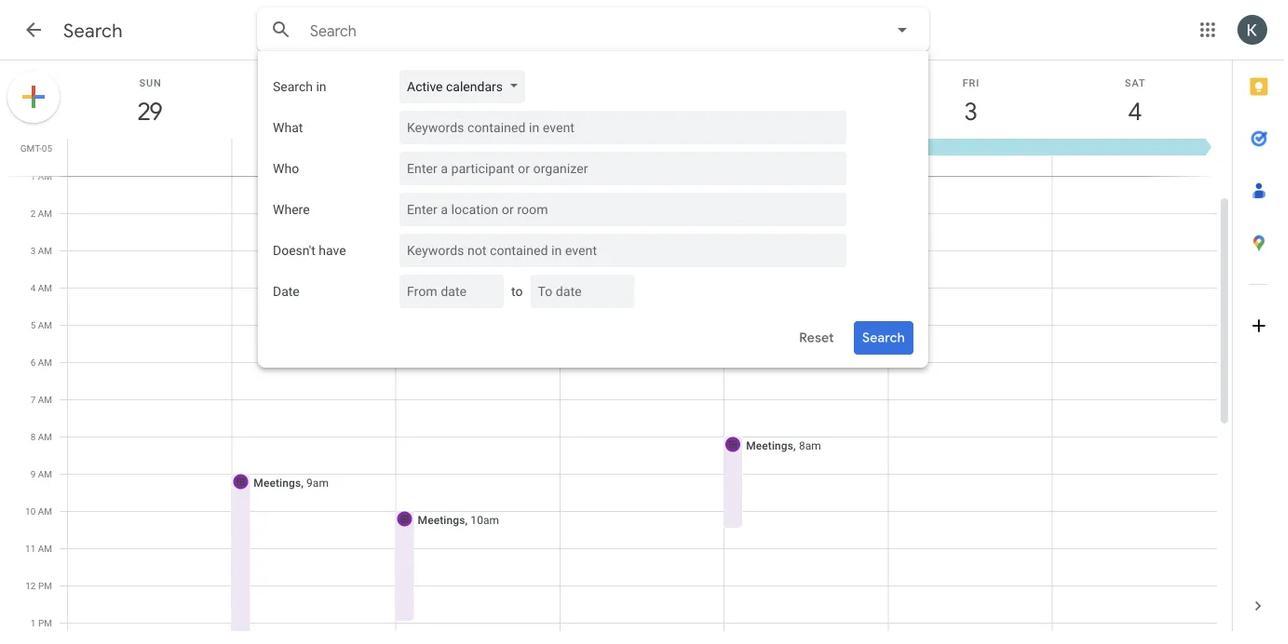 Task type: vqa. For each thing, say whether or not it's contained in the screenshot.
availability within Calendars checked for availability Ruby Anderson
no



Task type: locate. For each thing, give the bounding box(es) containing it.
4 down sat
[[1128, 96, 1140, 127]]

search inside search box
[[273, 79, 313, 94]]

am
[[38, 170, 52, 182], [38, 208, 52, 219], [38, 245, 52, 256], [38, 282, 52, 293], [38, 319, 52, 331], [38, 357, 52, 368], [38, 394, 52, 405], [38, 431, 52, 442], [38, 469, 52, 480], [38, 506, 52, 517], [38, 543, 52, 554]]

4
[[1128, 96, 1140, 127], [30, 282, 36, 293]]

search options image
[[884, 11, 921, 48]]

5 am from the top
[[38, 319, 52, 331]]

6 am from the top
[[38, 357, 52, 368]]

cell containing vacation
[[560, 139, 1216, 176]]

0 horizontal spatial meetings
[[254, 476, 301, 489]]

8am
[[799, 439, 821, 452]]

3 down fri
[[964, 96, 976, 127]]

row for 3 am
[[60, 139, 1217, 632]]

mon
[[302, 77, 327, 88]]

search for search in
[[273, 79, 313, 94]]

3 down 2
[[30, 245, 36, 256]]

0 vertical spatial pm
[[38, 580, 52, 591]]

4 inside 'sat 4'
[[1128, 96, 1140, 127]]

american
[[625, 159, 672, 172]]

2 pm from the top
[[38, 618, 52, 629]]

3
[[964, 96, 976, 127], [30, 245, 36, 256]]

, for 8am
[[794, 439, 796, 452]]

where
[[273, 202, 310, 217]]

am up 5 am
[[38, 282, 52, 293]]

am right 5
[[38, 319, 52, 331]]

1 for 1 pm
[[31, 618, 36, 629]]

am right 8
[[38, 431, 52, 442]]

0 vertical spatial 4
[[1128, 96, 1140, 127]]

0 horizontal spatial ,
[[301, 476, 304, 489]]

0 vertical spatial search
[[63, 19, 123, 42]]

8
[[30, 431, 36, 442]]

am right 10
[[38, 506, 52, 517]]

11
[[25, 543, 36, 554]]

1 down gmt-
[[30, 170, 36, 182]]

am down 05
[[38, 170, 52, 182]]

0 vertical spatial meetings
[[746, 439, 794, 452]]

7 am
[[30, 394, 52, 405]]

4 link
[[1114, 90, 1157, 133]]

1 vertical spatial search
[[273, 79, 313, 94]]

1 horizontal spatial 3
[[964, 96, 976, 127]]

grid
[[0, 61, 1232, 632]]

7 am from the top
[[38, 394, 52, 405]]

12 pm
[[25, 580, 52, 591]]

, for 10am
[[465, 514, 468, 527]]

1 pm from the top
[[38, 580, 52, 591]]

2 am from the top
[[38, 208, 52, 219]]

1 down 12
[[31, 618, 36, 629]]

search right go back icon
[[63, 19, 123, 42]]

am up 4 am
[[38, 245, 52, 256]]

11 am
[[25, 543, 52, 554]]

row
[[60, 139, 1232, 176], [60, 139, 1217, 632]]

5
[[30, 319, 36, 331]]

meetings , 8am
[[746, 439, 821, 452]]

2 vertical spatial ,
[[465, 514, 468, 527]]

am right "7"
[[38, 394, 52, 405]]

meetings left 8am
[[746, 439, 794, 452]]

am for 10 am
[[38, 506, 52, 517]]

heritage
[[709, 159, 752, 172]]

3 inside fri 3
[[964, 96, 976, 127]]

,
[[794, 439, 796, 452], [301, 476, 304, 489], [465, 514, 468, 527]]

fri 3
[[963, 77, 980, 127]]

first
[[565, 159, 587, 172]]

am right 2
[[38, 208, 52, 219]]

am right "11"
[[38, 543, 52, 554]]

sat 4
[[1125, 77, 1146, 127]]

4 up 5
[[30, 282, 36, 293]]

sun
[[139, 77, 162, 88]]

0 vertical spatial 1
[[30, 170, 36, 182]]

05
[[42, 143, 52, 154]]

10 am from the top
[[38, 506, 52, 517]]

go back image
[[22, 19, 45, 41]]

, left 10am at left
[[465, 514, 468, 527]]

search
[[63, 19, 123, 42], [273, 79, 313, 94]]

search in
[[273, 79, 327, 94]]

1 horizontal spatial meetings
[[418, 514, 465, 527]]

am for 9 am
[[38, 469, 52, 480]]

meetings
[[746, 439, 794, 452], [254, 476, 301, 489], [418, 514, 465, 527]]

cell
[[68, 139, 232, 176], [68, 139, 232, 632], [230, 139, 396, 632], [232, 139, 396, 176], [395, 139, 561, 632], [560, 139, 1216, 176], [561, 139, 725, 632], [723, 139, 889, 632], [724, 139, 888, 176], [888, 139, 1052, 176], [889, 139, 1053, 632], [1052, 139, 1216, 176], [1053, 139, 1217, 632]]

1 vertical spatial 4
[[30, 282, 36, 293]]

3 am
[[30, 245, 52, 256]]

0 horizontal spatial search
[[63, 19, 123, 42]]

am right 6
[[38, 357, 52, 368]]

1 vertical spatial meetings
[[254, 476, 301, 489]]

meetings left 10am at left
[[418, 514, 465, 527]]

tab list
[[1233, 61, 1284, 580]]

10 am
[[25, 506, 52, 517]]

2 horizontal spatial ,
[[794, 439, 796, 452]]

, left 8am
[[794, 439, 796, 452]]

9
[[30, 469, 36, 480]]

am for 11 am
[[38, 543, 52, 554]]

doesn't
[[273, 243, 316, 258]]

1 vertical spatial pm
[[38, 618, 52, 629]]

row containing halloween
[[60, 139, 1232, 176]]

1 horizontal spatial search
[[273, 79, 313, 94]]

2 horizontal spatial meetings
[[746, 439, 794, 452]]

am for 3 am
[[38, 245, 52, 256]]

date
[[273, 284, 300, 299]]

1 am from the top
[[38, 170, 52, 182]]

8 am from the top
[[38, 431, 52, 442]]

pm right 12
[[38, 580, 52, 591]]

am for 6 am
[[38, 357, 52, 368]]

am for 2 am
[[38, 208, 52, 219]]

1 vertical spatial 3
[[30, 245, 36, 256]]

, left 9am
[[301, 476, 304, 489]]

calendars
[[446, 79, 503, 94]]

2 vertical spatial meetings
[[418, 514, 465, 527]]

1
[[30, 170, 36, 182], [31, 618, 36, 629]]

1 vertical spatial ,
[[301, 476, 304, 489]]

indian
[[675, 159, 706, 172]]

pm down 12 pm
[[38, 618, 52, 629]]

None search field
[[257, 7, 930, 368]]

11 am from the top
[[38, 543, 52, 554]]

7
[[30, 394, 36, 405]]

halloween button
[[396, 139, 549, 156]]

search image
[[263, 11, 300, 48]]

row containing meetings
[[60, 139, 1217, 632]]

To date text field
[[538, 275, 620, 308]]

0 horizontal spatial 3
[[30, 245, 36, 256]]

0 vertical spatial ,
[[794, 439, 796, 452]]

search heading
[[63, 19, 123, 42]]

am right 9
[[38, 469, 52, 480]]

search for search
[[63, 19, 123, 42]]

1 am
[[30, 170, 52, 182]]

pm
[[38, 580, 52, 591], [38, 618, 52, 629]]

1 horizontal spatial 4
[[1128, 96, 1140, 127]]

1 1 from the top
[[30, 170, 36, 182]]

meetings left 9am
[[254, 476, 301, 489]]

9 am from the top
[[38, 469, 52, 480]]

6 am
[[30, 357, 52, 368]]

4 am from the top
[[38, 282, 52, 293]]

2 1 from the top
[[31, 618, 36, 629]]

1 pm
[[31, 618, 52, 629]]

3 am from the top
[[38, 245, 52, 256]]

0 vertical spatial 3
[[964, 96, 976, 127]]

8 am
[[30, 431, 52, 442]]

doesn't have
[[273, 243, 346, 258]]

search left in
[[273, 79, 313, 94]]

10
[[25, 506, 36, 517]]

1 vertical spatial 1
[[31, 618, 36, 629]]

12
[[25, 580, 36, 591]]

1 horizontal spatial ,
[[465, 514, 468, 527]]



Task type: describe. For each thing, give the bounding box(es) containing it.
Keywords contained in event text field
[[407, 111, 832, 144]]

5 am
[[30, 319, 52, 331]]

0 horizontal spatial 4
[[30, 282, 36, 293]]

meetings , 10am
[[418, 514, 499, 527]]

, for 9am
[[301, 476, 304, 489]]

6
[[30, 357, 36, 368]]

sat
[[1125, 77, 1146, 88]]

grid containing 29
[[0, 61, 1232, 632]]

first day of american indian heritage month button
[[560, 157, 787, 174]]

month
[[754, 159, 787, 172]]

29
[[137, 96, 161, 127]]

pm for 12 pm
[[38, 580, 52, 591]]

day
[[590, 159, 609, 172]]

row for mon
[[60, 139, 1232, 176]]

meetings for meetings , 9am
[[254, 476, 301, 489]]

2 am
[[30, 208, 52, 219]]

3 link
[[950, 90, 993, 133]]

vacation
[[565, 141, 609, 154]]

who
[[273, 161, 299, 176]]

in
[[316, 79, 327, 94]]

none search field containing search in
[[257, 7, 930, 368]]

what
[[273, 120, 303, 135]]

Enter a location or room text field
[[407, 193, 832, 226]]

Enter a participant or organizer text field
[[407, 152, 832, 185]]

vacation button
[[560, 139, 1215, 156]]

pm for 1 pm
[[38, 618, 52, 629]]

29 link
[[129, 90, 172, 133]]

am for 5 am
[[38, 319, 52, 331]]

9am
[[306, 476, 329, 489]]

gmt-05
[[20, 143, 52, 154]]

meetings , 9am
[[254, 476, 329, 489]]

am for 4 am
[[38, 282, 52, 293]]

of
[[612, 159, 622, 172]]

meetings for meetings , 10am
[[418, 514, 465, 527]]

am for 7 am
[[38, 394, 52, 405]]

sun 29
[[137, 77, 162, 127]]

10am
[[471, 514, 499, 527]]

meetings for meetings , 8am
[[746, 439, 794, 452]]

active
[[407, 79, 443, 94]]

2
[[30, 208, 36, 219]]

1 for 1 am
[[30, 170, 36, 182]]

active calendars
[[407, 79, 503, 94]]

Search text field
[[310, 21, 839, 40]]

gmt-
[[20, 143, 42, 154]]

first day of american indian heritage month
[[565, 159, 787, 172]]

halloween
[[401, 141, 453, 154]]

am for 8 am
[[38, 431, 52, 442]]

have
[[319, 243, 346, 258]]

4 am
[[30, 282, 52, 293]]

fri
[[963, 77, 980, 88]]

to
[[511, 284, 523, 299]]

Keywords not contained in event text field
[[407, 234, 832, 267]]

9 am
[[30, 469, 52, 480]]

am for 1 am
[[38, 170, 52, 182]]

From date text field
[[407, 275, 489, 308]]



